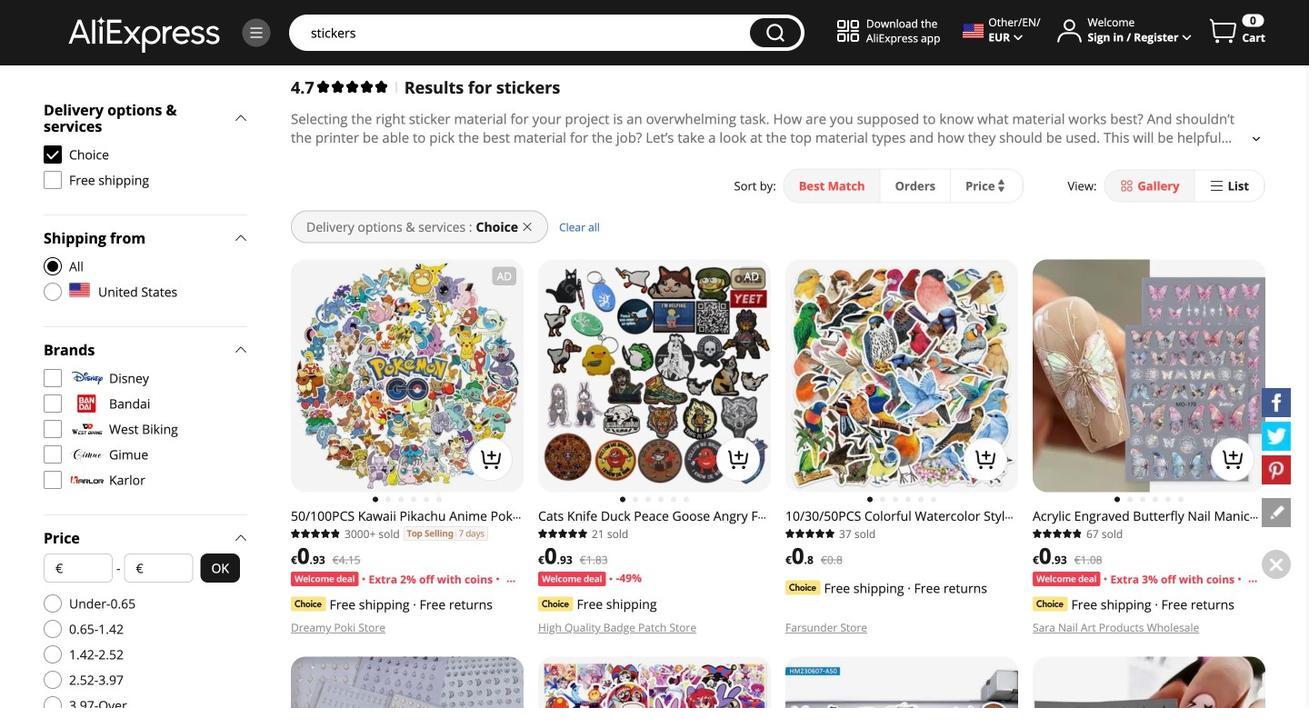 Task type: describe. For each thing, give the bounding box(es) containing it.
cats knife duck peace goose angry frogs yellow rubber applique patch funny embroidered sticker for backpack clothing accessory image
[[538, 260, 771, 493]]

20/30/50pieces outdoor adventures hiking camping climbing travel stickers for scrapbook luggage guitar phone laptop sticker toys image
[[786, 657, 1019, 708]]

2 4ftxrwp image from the top
[[44, 420, 62, 438]]

disposable rhinestones pearl tattoo stickers diy face eyes tear jewelry diamond makeup party glitter temporary tattoo stickers image
[[291, 657, 524, 708]]

1 11l24uk image from the top
[[44, 671, 62, 689]]

jordan 4 text field
[[302, 24, 741, 42]]

1 4ftxrwp image from the top
[[44, 171, 62, 189]]

2 11l24uk image from the top
[[44, 697, 62, 708]]

1 4ftxrwp image from the top
[[44, 369, 62, 387]]

50/100pcs kawaii pikachu anime pokemon stickers for laptop suitcase skateboard guitar phone cartoon sticker kid gift toys image
[[291, 260, 524, 493]]

acrylic engraved butterfly nail manicure sticker holographic crystal fairy rose flowers adhesive decals charm spring foils wraps image
[[1033, 260, 1266, 493]]

3 4ftxrwp image from the top
[[44, 446, 62, 464]]

1sqid_b image
[[248, 25, 265, 41]]

10/30/50pcs colorful watercolor style bird graffiti sticker toy decoration notebook kids gift ipad pvcwaterproofstickerwholesale image
[[786, 260, 1019, 493]]

1 11l24uk image from the top
[[44, 283, 62, 301]]

3 4ftxrwp image from the top
[[44, 471, 62, 489]]



Task type: vqa. For each thing, say whether or not it's contained in the screenshot.
"All Categories"
no



Task type: locate. For each thing, give the bounding box(es) containing it.
4 11l24uk image from the top
[[44, 646, 62, 664]]

2 4ftxrwp image from the top
[[44, 395, 62, 413]]

0 vertical spatial 4ftxrwp image
[[44, 171, 62, 189]]

4ftxrwp image
[[44, 171, 62, 189], [44, 420, 62, 438], [44, 446, 62, 464]]

1 vertical spatial 4ftxrwp image
[[44, 395, 62, 413]]

11l24uk image
[[44, 671, 62, 689], [44, 697, 62, 708]]

2 vertical spatial 4ftxrwp image
[[44, 471, 62, 489]]

11l24uk image
[[44, 283, 62, 301], [44, 595, 62, 613], [44, 620, 62, 638], [44, 646, 62, 664]]

0 vertical spatial 4ftxrwp image
[[44, 369, 62, 387]]

3 11l24uk image from the top
[[44, 620, 62, 638]]

None button
[[750, 18, 801, 47]]

2 11l24uk image from the top
[[44, 595, 62, 613]]

0 vertical spatial 11l24uk image
[[44, 671, 62, 689]]

black silver star 3d nail sticker gold heart english letter image adhensive slider foil winter manicure nail art decoration nfcb image
[[1033, 657, 1266, 708]]

4ftxrwp image
[[44, 369, 62, 387], [44, 395, 62, 413], [44, 471, 62, 489]]

1 vertical spatial 4ftxrwp image
[[44, 420, 62, 438]]

2 vertical spatial 4ftxrwp image
[[44, 446, 62, 464]]

1 vertical spatial 11l24uk image
[[44, 697, 62, 708]]

60pcs/set amazing digital circus stickers game sticker for laptop phone case skateboard suitcase waterproof decals kids gift image
[[538, 657, 771, 708]]



